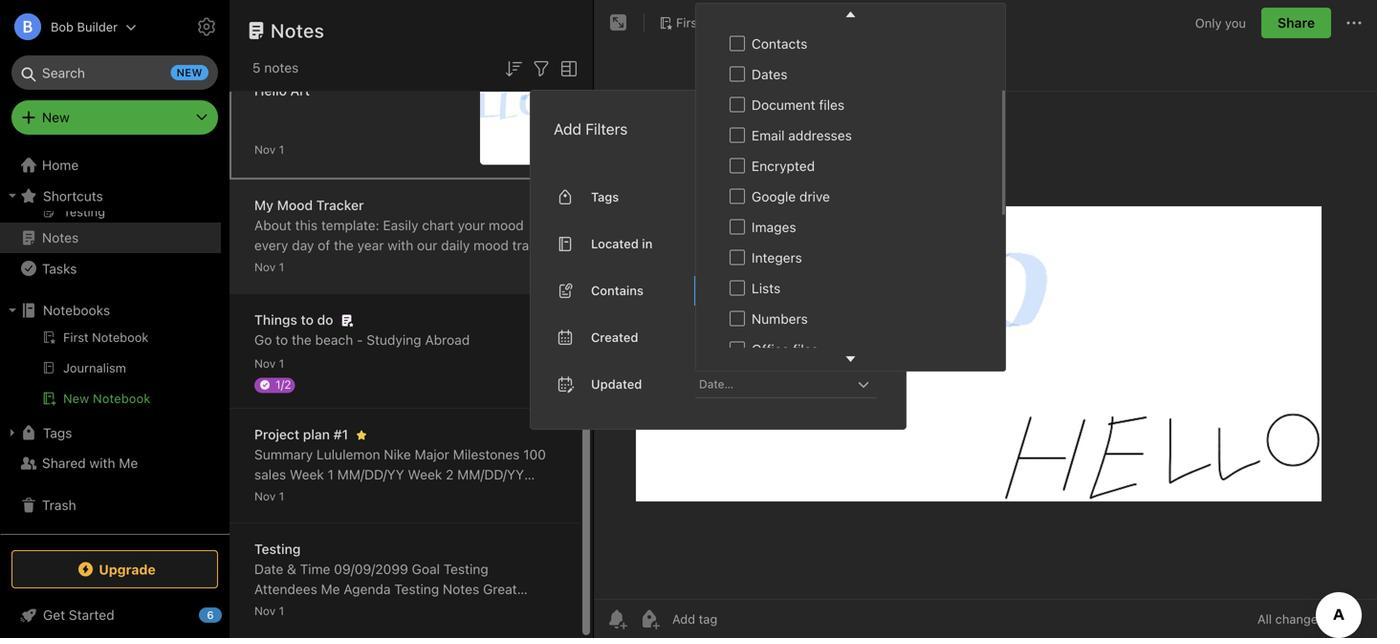 Task type: locate. For each thing, give the bounding box(es) containing it.
1 vertical spatial notebook
[[93, 392, 151, 406]]

2 vertical spatial notes
[[443, 582, 479, 598]]

me
[[119, 456, 138, 471], [321, 582, 340, 598]]

all
[[861, 121, 875, 137]]

0 vertical spatial new
[[42, 109, 70, 125]]

trash
[[42, 498, 76, 514]]

nov down the sales
[[254, 490, 276, 503]]

1 vertical spatial new
[[63, 392, 89, 406]]

to down daily
[[445, 258, 458, 273]]

updated
[[591, 377, 642, 392]]

5 nov 1 from the top
[[254, 605, 284, 618]]

testing
[[254, 542, 301, 558], [443, 562, 488, 578], [394, 582, 439, 598]]

0 horizontal spatial notes
[[42, 230, 79, 246]]

nov 1 down attendees
[[254, 605, 284, 618]]

new up tags button
[[63, 392, 89, 406]]

1 vertical spatial mood
[[473, 238, 509, 253]]

new notebook
[[63, 392, 151, 406]]

new search field
[[25, 55, 208, 90]]

all changes saved
[[1257, 612, 1362, 627]]

2 horizontal spatial testing
[[443, 562, 488, 578]]

1 vertical spatial me
[[321, 582, 340, 598]]

2 vertical spatial the
[[292, 332, 312, 348]]

1 vertical spatial notes
[[42, 230, 79, 246]]

meeting down great
[[496, 602, 546, 618]]

0 vertical spatial with
[[388, 238, 413, 253]]

files up "clear"
[[819, 97, 845, 113]]

4 nov 1 from the top
[[254, 490, 284, 503]]

new inside popup button
[[42, 109, 70, 125]]

nov 1 up cell
[[254, 261, 284, 274]]

notes inside testing date & time 09/09/2099 goal testing attendees me agenda testing notes great action items assignee status clean up meeting notes send out meeting notes and actio...
[[443, 582, 479, 598]]

1 horizontal spatial me
[[321, 582, 340, 598]]

nov 1 for about this template: easily chart your mood every day of the year with our daily mood track er template. click each square to change the cell background accordin...
[[254, 261, 284, 274]]

1 horizontal spatial testing
[[394, 582, 439, 598]]

your
[[458, 218, 485, 233]]

1 horizontal spatial 2
[[446, 467, 454, 483]]

Select109 checkbox
[[730, 189, 745, 204]]

nov 1
[[254, 143, 284, 156], [254, 261, 284, 274], [254, 357, 284, 371], [254, 490, 284, 503], [254, 605, 284, 618]]

meeting down assignee
[[351, 622, 402, 638]]

1 vertical spatial to
[[301, 312, 314, 328]]

sales
[[254, 467, 286, 483]]

More actions field
[[1343, 8, 1366, 38]]

tree
[[0, 27, 230, 534]]

the right of
[[334, 238, 354, 253]]

1 horizontal spatial 5
[[533, 487, 541, 503]]

3
[[292, 487, 301, 503], [442, 507, 450, 523]]

1 vertical spatial testing
[[443, 562, 488, 578]]

expand notebooks image
[[5, 303, 20, 318]]

1 horizontal spatial notebook
[[705, 15, 762, 30]]

5 notes
[[252, 60, 299, 76]]

with inside about this template: easily chart your mood every day of the year with our daily mood track er template. click each square to change the cell background accordin...
[[388, 238, 413, 253]]

items
[[297, 602, 331, 618]]

nov down go
[[254, 357, 276, 371]]

2 horizontal spatial to
[[445, 258, 458, 273]]

task left le... on the left of page
[[453, 507, 482, 523]]

you
[[1225, 16, 1246, 30]]

changes
[[1275, 612, 1324, 627]]

all
[[1257, 612, 1272, 627]]

0 vertical spatial 4
[[413, 487, 421, 503]]

go to the beach - studying abroad
[[254, 332, 470, 348]]

0 vertical spatial notes
[[271, 19, 325, 42]]

note window element
[[594, 0, 1377, 639]]

1 down attendees
[[279, 605, 284, 618]]

things
[[254, 312, 297, 328]]

to
[[445, 258, 458, 273], [301, 312, 314, 328], [276, 332, 288, 348]]

notes down status
[[405, 622, 440, 638]]

nov 1 for date & time 09/09/2099 goal testing attendees me agenda testing notes great action items assignee status clean up meeting notes send out meeting notes and actio...
[[254, 605, 284, 618]]

0 horizontal spatial meeting
[[351, 622, 402, 638]]

cell
[[254, 278, 276, 294]]

nov 1 up the my
[[254, 143, 284, 156]]

nov for summary lululemon nike major milestones 100 sales week 1 mm/dd/yy week 2 mm/dd/yy week 3 mm/dd/yy week 4 mm/dd/yy week 5 mm/dd/yy task 1 task 2 task 3 task 4 le...
[[254, 490, 276, 503]]

testing up great
[[443, 562, 488, 578]]

email
[[752, 128, 785, 143]]

office
[[752, 342, 789, 358]]

clear
[[825, 121, 858, 137]]

meeting
[[496, 602, 546, 618], [351, 622, 402, 638]]

mood
[[277, 197, 313, 213]]

0 vertical spatial testing
[[254, 542, 301, 558]]

me down tags button
[[119, 456, 138, 471]]

notebook for new notebook
[[93, 392, 151, 406]]

to for the
[[276, 332, 288, 348]]

only you
[[1195, 16, 1246, 30]]

1 horizontal spatial notes
[[271, 19, 325, 42]]

with down tags button
[[89, 456, 115, 471]]

mood up change on the left top
[[473, 238, 509, 253]]

year
[[357, 238, 384, 253]]

0 vertical spatial mood
[[489, 218, 524, 233]]

notes up 5 notes at top left
[[271, 19, 325, 42]]

notebooks link
[[0, 295, 221, 326]]

notes up clean
[[443, 582, 479, 598]]

0 vertical spatial 5
[[252, 60, 261, 76]]

1 vertical spatial with
[[89, 456, 115, 471]]

1 task from the left
[[325, 507, 353, 523]]

nov 1 down the sales
[[254, 490, 284, 503]]

new up home
[[42, 109, 70, 125]]

testing date & time 09/09/2099 goal testing attendees me agenda testing notes great action items assignee status clean up meeting notes send out meeting notes and actio...
[[254, 542, 546, 638]]

tags up shared
[[43, 425, 72, 441]]

2 vertical spatial to
[[276, 332, 288, 348]]

1 nov from the top
[[254, 143, 276, 156]]

notebook up the select104 checkbox
[[705, 15, 762, 30]]

click to collapse image
[[222, 603, 237, 626]]

to right go
[[276, 332, 288, 348]]

abroad
[[425, 332, 470, 348]]

3 task from the left
[[410, 507, 438, 523]]

Select107 checkbox
[[730, 127, 745, 143]]

nov up the my
[[254, 143, 276, 156]]

with down easily
[[388, 238, 413, 253]]

1 horizontal spatial to
[[301, 312, 314, 328]]

5 nov from the top
[[254, 605, 276, 618]]

4 down major
[[413, 487, 421, 503]]

0 vertical spatial notebook
[[705, 15, 762, 30]]

out
[[328, 622, 348, 638]]

add
[[554, 120, 581, 138]]

the down track
[[510, 258, 530, 273]]

1 vertical spatial 3
[[442, 507, 450, 523]]

our
[[417, 238, 437, 253]]

nov 1 down go
[[254, 357, 284, 371]]

2 horizontal spatial notes
[[443, 582, 479, 598]]

task up the 09/09/2099
[[366, 507, 395, 523]]

1 vertical spatial files
[[793, 342, 818, 358]]

0 vertical spatial tags
[[591, 190, 619, 204]]

Search text field
[[25, 55, 205, 90]]

4
[[413, 487, 421, 503], [485, 507, 494, 523]]

notebook
[[705, 15, 762, 30], [93, 392, 151, 406]]

me down time
[[321, 582, 340, 598]]

my mood tracker
[[254, 197, 364, 213]]

Select108 checkbox
[[730, 158, 745, 173]]

1 horizontal spatial 4
[[485, 507, 494, 523]]

time
[[300, 562, 330, 578]]

0 vertical spatial me
[[119, 456, 138, 471]]

0 horizontal spatial files
[[793, 342, 818, 358]]

0 vertical spatial 2
[[446, 467, 454, 483]]

mood up track
[[489, 218, 524, 233]]

task up time
[[325, 507, 353, 523]]

0 vertical spatial files
[[819, 97, 845, 113]]

1 vertical spatial 5
[[533, 487, 541, 503]]

0 vertical spatial 3
[[292, 487, 301, 503]]

images
[[752, 219, 796, 235]]

located
[[591, 237, 639, 251]]

bob builder
[[51, 20, 118, 34]]

and
[[443, 622, 466, 638]]

encrypted
[[752, 158, 815, 174]]

1 horizontal spatial with
[[388, 238, 413, 253]]

1
[[279, 143, 284, 156], [279, 261, 284, 274], [279, 357, 284, 371], [328, 467, 334, 483], [279, 490, 284, 503], [357, 507, 363, 523], [279, 605, 284, 618]]

plan
[[303, 427, 330, 443]]

0 horizontal spatial the
[[292, 332, 312, 348]]

5 down 100
[[533, 487, 541, 503]]

google
[[752, 189, 796, 205]]

Help and Learning task checklist field
[[0, 601, 230, 631]]

1 horizontal spatial tags
[[591, 190, 619, 204]]

shared with me link
[[0, 448, 221, 479]]

nike
[[384, 447, 411, 463]]

0 horizontal spatial to
[[276, 332, 288, 348]]

shared with me
[[42, 456, 138, 471]]

2 horizontal spatial the
[[510, 258, 530, 273]]

0 horizontal spatial notebook
[[93, 392, 151, 406]]

4 nov from the top
[[254, 490, 276, 503]]

files right office
[[793, 342, 818, 358]]

hello
[[254, 83, 287, 98]]

0 horizontal spatial 5
[[252, 60, 261, 76]]

0 horizontal spatial me
[[119, 456, 138, 471]]

do
[[317, 312, 333, 328]]

nov for date & time 09/09/2099 goal testing attendees me agenda testing notes great action items assignee status clean up meeting notes send out meeting notes and actio...
[[254, 605, 276, 618]]

Note Editor text field
[[594, 92, 1377, 600]]

google drive
[[752, 189, 830, 205]]

studying
[[367, 332, 421, 348]]

mm/dd/yy
[[337, 467, 404, 483], [457, 467, 524, 483], [304, 487, 371, 503], [425, 487, 492, 503], [254, 507, 321, 523]]

0 horizontal spatial with
[[89, 456, 115, 471]]

2 down major
[[446, 467, 454, 483]]

date…
[[699, 378, 734, 391]]

notes
[[271, 19, 325, 42], [42, 230, 79, 246], [443, 582, 479, 598]]

testing up date on the left of page
[[254, 542, 301, 558]]

2 nov 1 from the top
[[254, 261, 284, 274]]

1 horizontal spatial meeting
[[496, 602, 546, 618]]

1 nov 1 from the top
[[254, 143, 284, 156]]

notebook inside note window element
[[705, 15, 762, 30]]

new inside button
[[63, 392, 89, 406]]

send
[[292, 622, 324, 638]]

-
[[357, 332, 363, 348]]

notebook inside group
[[93, 392, 151, 406]]

tags up "located" on the top left
[[591, 190, 619, 204]]

drive
[[799, 189, 830, 205]]

notes up tasks
[[42, 230, 79, 246]]

nov up cell
[[254, 261, 276, 274]]

4 left le... on the left of page
[[485, 507, 494, 523]]

Select106 checkbox
[[730, 97, 745, 112]]

add a reminder image
[[605, 608, 628, 631]]

testing up status
[[394, 582, 439, 598]]

nov down attendees
[[254, 605, 276, 618]]

1 down lululemon
[[328, 467, 334, 483]]

shortcuts
[[43, 188, 103, 204]]

0 horizontal spatial 3
[[292, 487, 301, 503]]

great
[[483, 582, 517, 598]]

2 nov from the top
[[254, 261, 276, 274]]

3 down summary
[[292, 487, 301, 503]]

dates
[[752, 66, 787, 82]]

task up the goal
[[410, 507, 438, 523]]

the
[[334, 238, 354, 253], [510, 258, 530, 273], [292, 332, 312, 348]]

to left do on the left of the page
[[301, 312, 314, 328]]

3 down major
[[442, 507, 450, 523]]

1 up mood
[[279, 143, 284, 156]]

notebook up tags button
[[93, 392, 151, 406]]

action
[[254, 602, 294, 618]]

0 horizontal spatial 2
[[398, 507, 406, 523]]

2 down nike on the left of the page
[[398, 507, 406, 523]]

Select105 checkbox
[[730, 66, 745, 82]]

1 vertical spatial 4
[[485, 507, 494, 523]]

1/2
[[275, 378, 291, 392]]

5 up hello
[[252, 60, 261, 76]]

the down things to do
[[292, 332, 312, 348]]

new
[[42, 109, 70, 125], [63, 392, 89, 406]]

0 vertical spatial the
[[334, 238, 354, 253]]

group
[[0, 57, 221, 230]]

Select104 checkbox
[[730, 36, 745, 51]]

2 vertical spatial testing
[[394, 582, 439, 598]]

0 horizontal spatial tags
[[43, 425, 72, 441]]

1 vertical spatial tags
[[43, 425, 72, 441]]

0 vertical spatial to
[[445, 258, 458, 273]]

1 horizontal spatial files
[[819, 97, 845, 113]]

1 horizontal spatial the
[[334, 238, 354, 253]]



Task type: vqa. For each thing, say whether or not it's contained in the screenshot.
Notebook within button
yes



Task type: describe. For each thing, give the bounding box(es) containing it.
document files
[[752, 97, 845, 113]]

expand tags image
[[5, 426, 20, 441]]

document
[[752, 97, 815, 113]]

3 nov from the top
[[254, 357, 276, 371]]

1 down the sales
[[279, 490, 284, 503]]

thumbnail image
[[480, 81, 564, 165]]

notes inside tree
[[42, 230, 79, 246]]

share
[[1278, 15, 1315, 31]]

1 up the 09/09/2099
[[357, 507, 363, 523]]

hello art
[[254, 83, 310, 98]]

 input text field
[[697, 277, 852, 304]]

0 horizontal spatial testing
[[254, 542, 301, 558]]

chart
[[422, 218, 454, 233]]

week up le... on the left of page
[[495, 487, 529, 503]]

1 vertical spatial the
[[510, 258, 530, 273]]

square
[[400, 258, 442, 273]]

lululemon
[[316, 447, 380, 463]]

summary lululemon nike major milestones 100 sales week 1 mm/dd/yy week 2 mm/dd/yy week 3 mm/dd/yy week 4 mm/dd/yy week 5 mm/dd/yy task 1 task 2 task 3 task 4 le...
[[254, 447, 546, 523]]

3 nov 1 from the top
[[254, 357, 284, 371]]

notes up 'hello art'
[[264, 60, 299, 76]]

tasks button
[[0, 253, 221, 284]]

lists
[[752, 281, 781, 296]]

addresses
[[788, 128, 852, 143]]

of
[[318, 238, 330, 253]]

to inside about this template: easily chart your mood every day of the year with our daily mood track er template. click each square to change the cell background accordin...
[[445, 258, 458, 273]]

beach
[[315, 332, 353, 348]]

5 inside summary lululemon nike major milestones 100 sales week 1 mm/dd/yy week 2 mm/dd/yy week 3 mm/dd/yy week 4 mm/dd/yy week 5 mm/dd/yy task 1 task 2 task 3 task 4 le...
[[533, 487, 541, 503]]

more actions image
[[1343, 11, 1366, 34]]

shared
[[42, 456, 86, 471]]

tree containing home
[[0, 27, 230, 534]]

Sort options field
[[502, 55, 525, 80]]

this
[[295, 218, 318, 233]]

change
[[461, 258, 507, 273]]

date
[[254, 562, 283, 578]]

to for do
[[301, 312, 314, 328]]

1 up 1/2
[[279, 357, 284, 371]]

week down summary
[[290, 467, 324, 483]]

#1
[[333, 427, 348, 443]]

template.
[[270, 258, 329, 273]]

add filters image
[[530, 57, 553, 80]]

new for new notebook
[[63, 392, 89, 406]]

nov for about this template: easily chart your mood every day of the year with our daily mood track er template. click each square to change the cell background accordin...
[[254, 261, 276, 274]]

background
[[279, 278, 353, 294]]

tasks
[[42, 261, 77, 277]]

Select112 checkbox
[[730, 280, 745, 296]]

goal
[[412, 562, 440, 578]]

2 task from the left
[[366, 507, 395, 523]]

add filters
[[554, 120, 628, 138]]

Select103 checkbox
[[730, 5, 745, 20]]

each
[[366, 258, 396, 273]]

first notebook
[[676, 15, 762, 30]]

day
[[292, 238, 314, 253]]

expand note image
[[607, 11, 630, 34]]

contacts
[[752, 36, 807, 52]]

Select110 checkbox
[[730, 219, 745, 235]]

with inside shared with me link
[[89, 456, 115, 471]]

tags inside button
[[43, 425, 72, 441]]

bob
[[51, 20, 74, 34]]

in
[[642, 237, 653, 251]]

track
[[512, 238, 550, 253]]

trash link
[[0, 491, 221, 521]]

Add tag field
[[670, 612, 814, 628]]

contains
[[591, 284, 644, 298]]

get
[[43, 608, 65, 623]]

filters
[[585, 120, 628, 138]]

agenda
[[344, 582, 391, 598]]

1 horizontal spatial 3
[[442, 507, 450, 523]]

er
[[254, 238, 550, 273]]

1 vertical spatial meeting
[[351, 622, 402, 638]]

attendees
[[254, 582, 317, 598]]

new for new
[[42, 109, 70, 125]]

summary
[[254, 447, 313, 463]]

shortcuts button
[[0, 181, 221, 211]]

only
[[1195, 16, 1222, 30]]

things to do
[[254, 312, 333, 328]]

0 horizontal spatial 4
[[413, 487, 421, 503]]

Add filters field
[[530, 55, 553, 80]]

6
[[207, 610, 214, 622]]

settings image
[[195, 15, 218, 38]]

started
[[69, 608, 114, 623]]

1 down every
[[279, 261, 284, 274]]

new button
[[11, 100, 218, 135]]

Select111 checkbox
[[730, 250, 745, 265]]

project plan #1
[[254, 427, 348, 443]]

me inside testing date & time 09/09/2099 goal testing attendees me agenda testing notes great action items assignee status clean up meeting notes send out meeting notes and actio...
[[321, 582, 340, 598]]

project
[[254, 427, 299, 443]]

Contains field
[[695, 277, 877, 305]]

clear all button
[[823, 117, 877, 140]]

located in
[[591, 237, 653, 251]]

upgrade
[[99, 562, 156, 578]]

numbers
[[752, 311, 808, 327]]

Account field
[[0, 8, 137, 46]]

integers
[[752, 250, 802, 266]]

week down major
[[408, 467, 442, 483]]

View options field
[[553, 55, 580, 80]]

09/09/2099
[[334, 562, 408, 578]]

click
[[332, 258, 362, 273]]

files for document files
[[819, 97, 845, 113]]

add tag image
[[638, 608, 661, 631]]

100
[[523, 447, 546, 463]]

week down the sales
[[254, 487, 289, 503]]

accordin...
[[356, 278, 421, 294]]

easily
[[383, 218, 418, 233]]

le...
[[497, 507, 524, 523]]

builder
[[77, 20, 118, 34]]

nov 1 for summary lululemon nike major milestones 100 sales week 1 mm/dd/yy week 2 mm/dd/yy week 3 mm/dd/yy week 4 mm/dd/yy week 5 mm/dd/yy task 1 task 2 task 3 task 4 le...
[[254, 490, 284, 503]]

first
[[676, 15, 701, 30]]

 Date picker field
[[695, 371, 894, 399]]

office files
[[752, 342, 818, 358]]

0 vertical spatial meeting
[[496, 602, 546, 618]]

status
[[395, 602, 434, 618]]

clear all
[[825, 121, 875, 137]]

every
[[254, 238, 288, 253]]

notes down action
[[254, 622, 289, 638]]

new notebook button
[[0, 387, 221, 410]]

notebook for first notebook
[[705, 15, 762, 30]]

new notebook group
[[0, 326, 221, 418]]

new
[[176, 66, 203, 79]]

created
[[591, 330, 638, 345]]

4 task from the left
[[453, 507, 482, 523]]

1 vertical spatial 2
[[398, 507, 406, 523]]

Select113 checkbox
[[730, 311, 745, 326]]

notebooks
[[43, 303, 110, 318]]

Select114 checkbox
[[730, 342, 745, 357]]

week down nike on the left of the page
[[375, 487, 409, 503]]

home
[[42, 157, 79, 173]]

files for office files
[[793, 342, 818, 358]]



